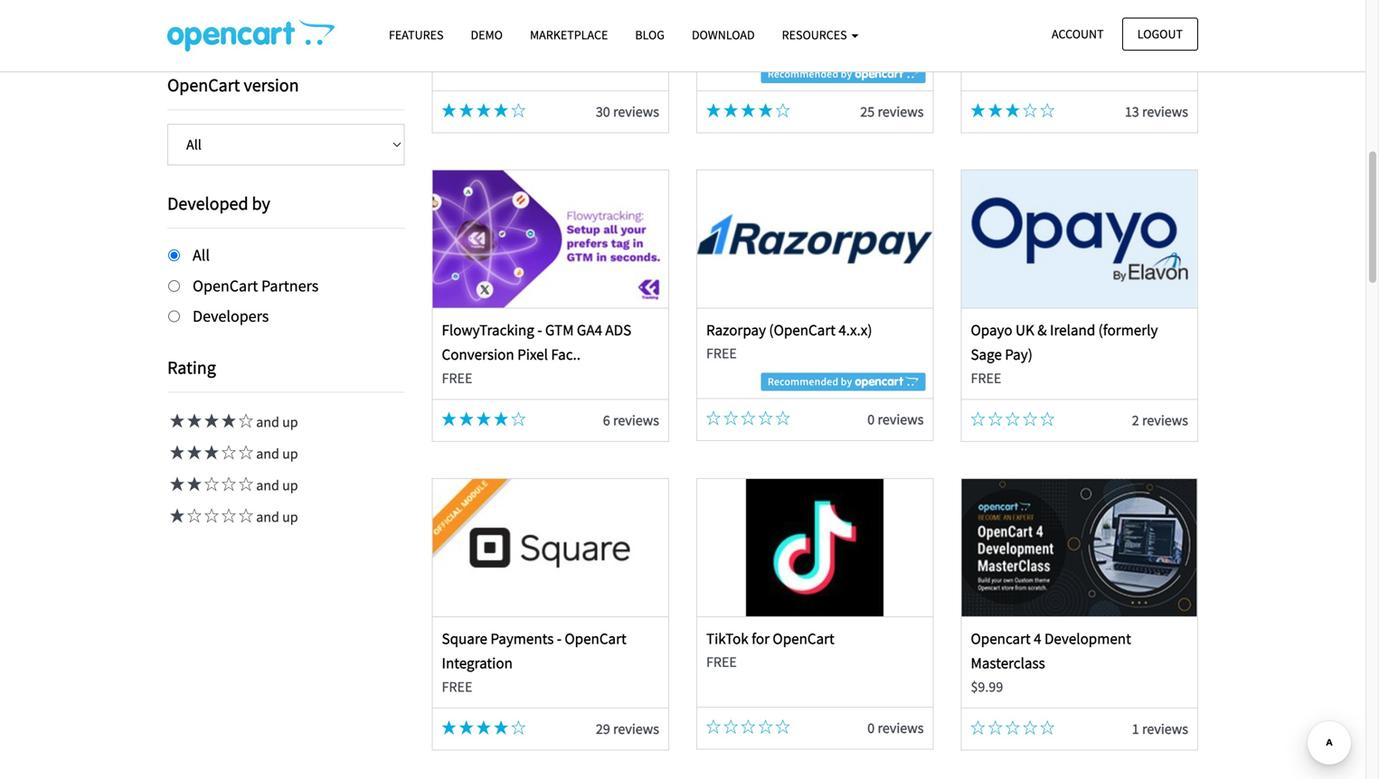 Task type: vqa. For each thing, say whether or not it's contained in the screenshot.
rightmost The Long
no



Task type: locate. For each thing, give the bounding box(es) containing it.
free down sage
[[971, 369, 1001, 387]]

for inside tiktok for opencart free
[[752, 629, 770, 648]]

ireland
[[1050, 321, 1095, 340]]

opencart 4 development masterclass link
[[971, 629, 1131, 673]]

integration down square
[[442, 654, 513, 673]]

2 up from the top
[[282, 445, 298, 463]]

and up link
[[167, 413, 298, 431], [167, 445, 298, 463], [167, 476, 298, 495], [167, 508, 298, 526]]

payments
[[490, 629, 554, 648]]

1 vertical spatial 0 reviews
[[868, 719, 924, 737]]

integration inside paypal checkout integration free
[[816, 13, 887, 32]]

- inside square payments - opencart integration free
[[557, 629, 562, 648]]

free inside paypal checkout integration free
[[706, 37, 737, 55]]

and
[[256, 413, 279, 431], [256, 445, 279, 463], [256, 476, 279, 495], [256, 508, 279, 526]]

star light image
[[442, 103, 456, 117], [476, 103, 491, 117], [724, 103, 738, 117], [971, 103, 985, 117], [1006, 103, 1020, 117], [442, 412, 456, 426], [167, 414, 184, 428], [184, 414, 202, 428], [202, 414, 219, 428], [202, 445, 219, 460], [167, 477, 184, 491], [184, 477, 202, 491], [459, 721, 474, 735], [476, 721, 491, 735], [494, 721, 508, 735]]

and for third "and up" "link"
[[256, 476, 279, 495]]

free down razorpay
[[706, 345, 737, 363]]

free
[[442, 37, 472, 55], [706, 37, 737, 55], [706, 345, 737, 363], [442, 369, 472, 387], [971, 369, 1001, 387], [706, 654, 737, 672], [442, 678, 472, 696]]

opencart right payments
[[565, 629, 626, 648]]

and up
[[253, 413, 298, 431], [253, 445, 298, 463], [253, 476, 298, 495], [253, 508, 298, 526]]

4 up from the top
[[282, 508, 298, 526]]

pay)
[[1005, 345, 1033, 364]]

reviews for opencart 4 development masterclass
[[1142, 720, 1188, 738]]

0 vertical spatial 0 reviews
[[868, 411, 924, 429]]

account link
[[1036, 18, 1119, 51]]

tiktok for opencart image
[[697, 479, 933, 617]]

0 vertical spatial integration
[[816, 13, 887, 32]]

for for tiktok for opencart
[[752, 629, 770, 648]]

opencart right tiktok
[[773, 629, 835, 648]]

0 horizontal spatial integration
[[442, 654, 513, 673]]

None radio
[[168, 280, 180, 292], [168, 311, 180, 322], [168, 280, 180, 292], [168, 311, 180, 322]]

1 vertical spatial -
[[557, 629, 562, 648]]

3 up from the top
[[282, 476, 298, 495]]

25
[[860, 103, 875, 121]]

for right demo
[[507, 13, 525, 32]]

razorpay (opencart 4.x.x) free
[[706, 321, 872, 363]]

2 and up from the top
[[253, 445, 298, 463]]

4.x.x)
[[839, 321, 872, 340]]

1 vertical spatial 0
[[868, 719, 875, 737]]

0 vertical spatial 0
[[868, 411, 875, 429]]

- right payments
[[557, 629, 562, 648]]

integration
[[816, 13, 887, 32], [442, 654, 513, 673]]

opayo uk & ireland (formerly sage pay) image
[[962, 170, 1197, 308]]

1 horizontal spatial -
[[557, 629, 562, 648]]

free down tiktok
[[706, 654, 737, 672]]

up for 2nd "and up" "link"
[[282, 445, 298, 463]]

30
[[596, 103, 610, 121]]

sage
[[971, 345, 1002, 364]]

-
[[537, 321, 542, 340], [557, 629, 562, 648]]

reviews for opayo uk & ireland (formerly sage pay)
[[1142, 411, 1188, 429]]

integration right checkout on the right of the page
[[816, 13, 887, 32]]

- left gtm
[[537, 321, 542, 340]]

opencart inside tiktok for opencart free
[[773, 629, 835, 648]]

star light image
[[459, 103, 474, 117], [494, 103, 508, 117], [706, 103, 721, 117], [741, 103, 755, 117], [758, 103, 773, 117], [988, 103, 1003, 117], [459, 412, 474, 426], [476, 412, 491, 426], [494, 412, 508, 426], [219, 414, 236, 428], [167, 445, 184, 460], [184, 445, 202, 460], [167, 509, 184, 523], [442, 721, 456, 735]]

None radio
[[168, 250, 180, 261]]

demo link
[[457, 19, 516, 51]]

1 horizontal spatial for
[[752, 629, 770, 648]]

resources link
[[768, 19, 872, 51]]

free down square
[[442, 678, 472, 696]]

uk
[[1016, 321, 1034, 340]]

reviews for flowytracking - gtm ga4 ads conversion pixel fac..
[[613, 411, 659, 429]]

star light o image
[[511, 103, 526, 117], [776, 103, 790, 117], [1040, 103, 1055, 117], [706, 411, 721, 425], [741, 411, 755, 425], [758, 411, 773, 425], [776, 411, 790, 425], [511, 412, 526, 426], [988, 412, 1003, 426], [1006, 412, 1020, 426], [1023, 412, 1037, 426], [1040, 412, 1055, 426], [236, 414, 253, 428], [236, 445, 253, 460], [202, 477, 219, 491], [219, 477, 236, 491], [236, 477, 253, 491], [184, 509, 202, 523], [202, 509, 219, 523], [219, 509, 236, 523], [236, 509, 253, 523], [706, 720, 721, 734], [724, 720, 738, 734], [741, 720, 755, 734], [758, 720, 773, 734], [511, 721, 526, 735], [971, 721, 985, 735], [1006, 721, 1020, 735], [1040, 721, 1055, 735]]

0 horizontal spatial -
[[537, 321, 542, 340]]

reviews for square payments - opencart integration
[[613, 720, 659, 738]]

up
[[282, 413, 298, 431], [282, 445, 298, 463], [282, 476, 298, 495], [282, 508, 298, 526]]

star light o image
[[1023, 103, 1037, 117], [724, 411, 738, 425], [971, 412, 985, 426], [219, 445, 236, 460], [776, 720, 790, 734], [988, 721, 1003, 735], [1023, 721, 1037, 735]]

facebook for opencart free
[[442, 13, 590, 55]]

- inside flowytracking - gtm ga4 ads conversion pixel fac.. free
[[537, 321, 542, 340]]

13
[[1125, 103, 1139, 121]]

free inside tiktok for opencart free
[[706, 654, 737, 672]]

opencart down vqmod
[[167, 74, 240, 96]]

opayo uk & ireland (formerly sage pay) free
[[971, 321, 1158, 387]]

reviews
[[613, 103, 659, 121], [878, 103, 924, 121], [1142, 103, 1188, 121], [878, 411, 924, 429], [613, 411, 659, 429], [1142, 411, 1188, 429], [878, 719, 924, 737], [613, 720, 659, 738], [1142, 720, 1188, 738]]

2 0 from the top
[[868, 719, 875, 737]]

1 0 reviews from the top
[[868, 411, 924, 429]]

free down conversion on the top of page
[[442, 369, 472, 387]]

square
[[442, 629, 487, 648]]

opencart right "account"
[[1105, 13, 1167, 32]]

opencart
[[528, 13, 590, 32], [1105, 13, 1167, 32], [167, 74, 240, 96], [193, 276, 258, 296], [565, 629, 626, 648], [773, 629, 835, 648]]

square payments - opencart integration image
[[433, 479, 668, 617]]

marketplace link
[[516, 19, 622, 51]]

1 horizontal spatial integration
[[816, 13, 887, 32]]

30 reviews
[[596, 103, 659, 121]]

29
[[596, 720, 610, 738]]

opencart inside square payments - opencart integration free
[[565, 629, 626, 648]]

square payments - opencart integration free
[[442, 629, 626, 696]]

1 vertical spatial integration
[[442, 654, 513, 673]]

3 and up from the top
[[253, 476, 298, 495]]

free down paypal
[[706, 37, 737, 55]]

2 reviews
[[1132, 411, 1188, 429]]

and up for 4th "and up" "link" from the bottom
[[253, 413, 298, 431]]

3 and up link from the top
[[167, 476, 298, 495]]

flowytracking
[[442, 321, 534, 340]]

0 reviews
[[868, 411, 924, 429], [868, 719, 924, 737]]

for
[[507, 13, 525, 32], [1084, 13, 1102, 32], [752, 629, 770, 648]]

for right shopping
[[1084, 13, 1102, 32]]

1 and up from the top
[[253, 413, 298, 431]]

reviews for tiktok for opencart
[[878, 719, 924, 737]]

version
[[244, 74, 299, 96]]

1 and from the top
[[256, 413, 279, 431]]

0
[[868, 411, 875, 429], [868, 719, 875, 737]]

1 up from the top
[[282, 413, 298, 431]]

opencart partners
[[193, 276, 319, 296]]

free down the 'facebook'
[[442, 37, 472, 55]]

4 and from the top
[[256, 508, 279, 526]]

(formerly
[[1098, 321, 1158, 340]]

3 and from the top
[[256, 476, 279, 495]]

4 and up from the top
[[253, 508, 298, 526]]

download
[[692, 27, 755, 43]]

opencart inside facebook for opencart free
[[528, 13, 590, 32]]

tiktok for opencart link
[[706, 629, 835, 648]]

2 0 reviews from the top
[[868, 719, 924, 737]]

0 for tiktok for opencart
[[868, 719, 875, 737]]

and for 2nd "and up" "link"
[[256, 445, 279, 463]]

developed
[[167, 192, 248, 215]]

and up for 2nd "and up" "link"
[[253, 445, 298, 463]]

opencart right demo
[[528, 13, 590, 32]]

shopping
[[1019, 13, 1081, 32]]

tiktok
[[706, 629, 749, 648]]

25 reviews
[[860, 103, 924, 121]]

1 0 from the top
[[868, 411, 875, 429]]

2 and from the top
[[256, 445, 279, 463]]

for inside facebook for opencart free
[[507, 13, 525, 32]]

facebook
[[442, 13, 504, 32]]

0 horizontal spatial for
[[507, 13, 525, 32]]

free inside razorpay (opencart 4.x.x) free
[[706, 345, 737, 363]]

0 vertical spatial -
[[537, 321, 542, 340]]

pixel
[[517, 345, 548, 364]]

29 reviews
[[596, 720, 659, 738]]

for right tiktok
[[752, 629, 770, 648]]



Task type: describe. For each thing, give the bounding box(es) containing it.
flowytracking - gtm ga4 ads conversion pixel fac.. image
[[433, 170, 668, 308]]

0 reviews for razorpay (opencart 4.x.x)
[[868, 411, 924, 429]]

demo
[[471, 27, 503, 43]]

integration inside square payments - opencart integration free
[[442, 654, 513, 673]]

1 and up link from the top
[[167, 413, 298, 431]]

2 horizontal spatial for
[[1084, 13, 1102, 32]]

google shopping for opencart link
[[971, 13, 1167, 32]]

6 reviews
[[603, 411, 659, 429]]

opencart extensions image
[[167, 19, 335, 52]]

logout
[[1137, 26, 1183, 42]]

razorpay (opencart 4.x.x) image
[[697, 170, 933, 308]]

opayo uk & ireland (formerly sage pay) link
[[971, 321, 1158, 364]]

up for 4th "and up" "link" from the bottom
[[282, 413, 298, 431]]

for for facebook for opencart
[[507, 13, 525, 32]]

all
[[193, 245, 210, 265]]

free inside flowytracking - gtm ga4 ads conversion pixel fac.. free
[[442, 369, 472, 387]]

development
[[1044, 629, 1131, 648]]

&
[[1037, 321, 1047, 340]]

resources
[[782, 27, 850, 43]]

free inside facebook for opencart free
[[442, 37, 472, 55]]

razorpay (opencart 4.x.x) link
[[706, 321, 872, 340]]

free inside square payments - opencart integration free
[[442, 678, 472, 696]]

features
[[389, 27, 444, 43]]

conversion
[[442, 345, 514, 364]]

1
[[1132, 720, 1139, 738]]

download link
[[678, 19, 768, 51]]

flowytracking - gtm ga4 ads conversion pixel fac.. link
[[442, 321, 631, 364]]

developers
[[193, 306, 269, 327]]

up for fourth "and up" "link"
[[282, 508, 298, 526]]

flowytracking - gtm ga4 ads conversion pixel fac.. free
[[442, 321, 631, 387]]

square payments - opencart integration link
[[442, 629, 626, 673]]

0 reviews for tiktok for opencart
[[868, 719, 924, 737]]

developed by
[[167, 192, 270, 215]]

masterclass
[[971, 654, 1045, 673]]

and for fourth "and up" "link"
[[256, 508, 279, 526]]

google shopping for opencart
[[971, 13, 1167, 32]]

google
[[971, 13, 1016, 32]]

ads
[[605, 321, 631, 340]]

partners
[[261, 276, 319, 296]]

paypal checkout integration free
[[706, 13, 887, 55]]

up for third "and up" "link"
[[282, 476, 298, 495]]

13 reviews
[[1125, 103, 1188, 121]]

opayo
[[971, 321, 1013, 340]]

blog
[[635, 27, 665, 43]]

vqmod
[[185, 21, 234, 41]]

paypal checkout integration link
[[706, 13, 887, 32]]

checkout
[[752, 13, 813, 32]]

blog link
[[622, 19, 678, 51]]

facebook for opencart link
[[442, 13, 590, 32]]

features link
[[375, 19, 457, 51]]

vqmod link
[[167, 15, 405, 47]]

and for 4th "and up" "link" from the bottom
[[256, 413, 279, 431]]

by
[[252, 192, 270, 215]]

reviews for razorpay (opencart 4.x.x)
[[878, 411, 924, 429]]

1 reviews
[[1132, 720, 1188, 738]]

logout link
[[1122, 18, 1198, 51]]

ga4
[[577, 321, 602, 340]]

gtm
[[545, 321, 574, 340]]

2 and up link from the top
[[167, 445, 298, 463]]

razorpay
[[706, 321, 766, 340]]

and up for third "and up" "link"
[[253, 476, 298, 495]]

6
[[603, 411, 610, 429]]

opencart 4 development masterclass image
[[962, 479, 1197, 617]]

fac..
[[551, 345, 581, 364]]

opencart version
[[167, 74, 299, 96]]

4
[[1034, 629, 1041, 648]]

opencart
[[971, 629, 1031, 648]]

opencart up developers at the left top of page
[[193, 276, 258, 296]]

paypal
[[706, 13, 749, 32]]

4 and up link from the top
[[167, 508, 298, 526]]

free inside opayo uk & ireland (formerly sage pay) free
[[971, 369, 1001, 387]]

$9.99
[[971, 678, 1003, 696]]

and up for fourth "and up" "link"
[[253, 508, 298, 526]]

rating
[[167, 356, 216, 379]]

tiktok for opencart free
[[706, 629, 835, 672]]

marketplace
[[530, 27, 608, 43]]

0 for razorpay (opencart 4.x.x)
[[868, 411, 875, 429]]

2
[[1132, 411, 1139, 429]]

account
[[1052, 26, 1104, 42]]

opencart 4 development masterclass $9.99
[[971, 629, 1131, 696]]

(opencart
[[769, 321, 836, 340]]



